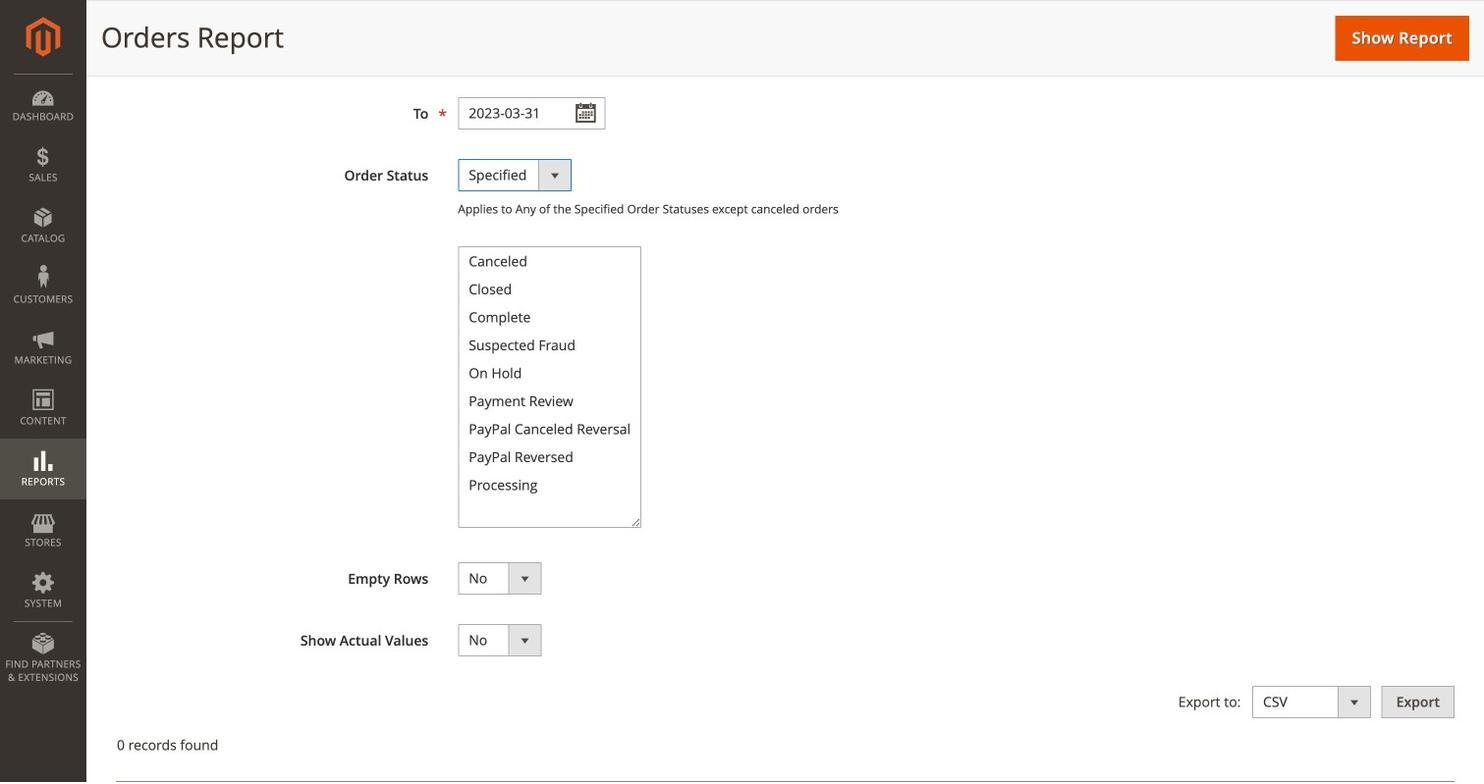 Task type: locate. For each thing, give the bounding box(es) containing it.
None text field
[[458, 35, 605, 68], [458, 97, 605, 130], [458, 35, 605, 68], [458, 97, 605, 130]]

magento admin panel image
[[26, 17, 60, 57]]

menu bar
[[0, 74, 86, 695]]



